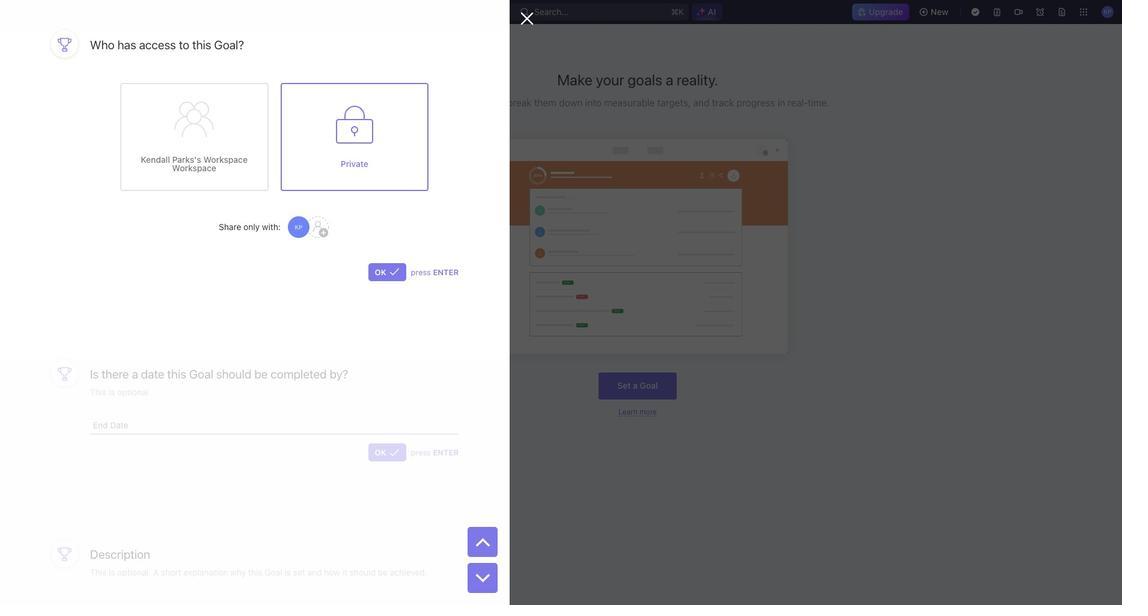 Task type: vqa. For each thing, say whether or not it's contained in the screenshot.
To do Button
no



Task type: describe. For each thing, give the bounding box(es) containing it.
measurable
[[604, 97, 655, 108]]

1 horizontal spatial goal
[[640, 381, 658, 391]]

learn more link
[[619, 407, 657, 416]]

parks's
[[172, 154, 201, 165]]

set
[[618, 381, 631, 391]]

this for date
[[167, 367, 186, 381]]

break
[[507, 97, 532, 108]]

has
[[117, 38, 136, 52]]

by?
[[330, 367, 348, 381]]

learn
[[619, 407, 638, 416]]

your
[[596, 71, 624, 88]]

is
[[90, 367, 99, 381]]

2 enter from the top
[[433, 448, 459, 458]]

kp
[[295, 223, 303, 231]]

dialog containing who has access to this goal?
[[0, 0, 534, 605]]

date
[[141, 367, 164, 381]]

private
[[341, 159, 368, 169]]

ok for 2nd ok button from the top
[[375, 448, 386, 458]]

into
[[585, 97, 602, 108]]

2 press from the top
[[411, 448, 431, 458]]

make
[[557, 71, 593, 88]]

kp button
[[287, 215, 330, 239]]

2 ok button from the top
[[368, 444, 406, 462]]

this for to
[[192, 38, 211, 52]]

⌘k
[[671, 7, 684, 17]]

reality.
[[677, 71, 718, 88]]

new
[[931, 7, 948, 17]]

only
[[243, 222, 260, 232]]

to
[[179, 38, 189, 52]]

0 horizontal spatial a
[[132, 367, 138, 381]]

ok for first ok button
[[375, 267, 386, 277]]

goal?
[[214, 38, 244, 52]]

sidebar navigation
[[0, 24, 153, 605]]

should
[[216, 367, 252, 381]]

press enter for 2nd ok button from the top
[[411, 448, 459, 458]]

in
[[778, 97, 785, 108]]

real-
[[788, 97, 808, 108]]

goals
[[628, 71, 662, 88]]

description
[[90, 548, 150, 562]]

progress
[[737, 97, 775, 108]]

workspace right parks's
[[203, 154, 248, 165]]

1 ok button from the top
[[368, 263, 406, 281]]

track
[[712, 97, 734, 108]]



Task type: locate. For each thing, give the bounding box(es) containing it.
2 horizontal spatial a
[[666, 71, 673, 88]]

and
[[693, 97, 710, 108]]

is there a date this goal should be completed by?
[[90, 367, 348, 381]]

0 vertical spatial press enter
[[411, 267, 459, 277]]

goal left should
[[189, 367, 213, 381]]

a up targets,
[[666, 71, 673, 88]]

this right to
[[192, 38, 211, 52]]

create goals, break them down into measurable targets, and track progress in real-time.
[[446, 97, 830, 108]]

dialog
[[0, 0, 534, 605]]

1 vertical spatial ok
[[375, 448, 386, 458]]

a left date
[[132, 367, 138, 381]]

set a goal
[[618, 381, 658, 391]]

0 vertical spatial press
[[411, 267, 431, 277]]

1 press enter from the top
[[411, 267, 459, 277]]

1 vertical spatial ok button
[[368, 444, 406, 462]]

a right set
[[633, 381, 638, 391]]

this
[[192, 38, 211, 52], [167, 367, 186, 381]]

1 horizontal spatial a
[[633, 381, 638, 391]]

1 press from the top
[[411, 267, 431, 277]]

ok
[[375, 267, 386, 277], [375, 448, 386, 458]]

upgrade link
[[852, 4, 909, 20]]

share
[[219, 222, 241, 232]]

0 vertical spatial ok button
[[368, 263, 406, 281]]

create
[[446, 97, 475, 108]]

learn more
[[619, 407, 657, 416]]

more
[[640, 407, 657, 416]]

with:
[[262, 222, 281, 232]]

1 ok from the top
[[375, 267, 386, 277]]

1 vertical spatial this
[[167, 367, 186, 381]]

0 vertical spatial this
[[192, 38, 211, 52]]

new button
[[914, 2, 956, 22]]

who
[[90, 38, 115, 52]]

2 ok from the top
[[375, 448, 386, 458]]

2 press enter from the top
[[411, 448, 459, 458]]

access
[[139, 38, 176, 52]]

press enter for first ok button
[[411, 267, 459, 277]]

1 enter from the top
[[433, 267, 459, 277]]

this right date
[[167, 367, 186, 381]]

completed
[[271, 367, 327, 381]]

search...
[[534, 7, 568, 17]]

share only with:
[[219, 222, 281, 232]]

press
[[411, 267, 431, 277], [411, 448, 431, 458]]

there
[[102, 367, 129, 381]]

who has access to this goal?
[[90, 38, 244, 52]]

goal
[[189, 367, 213, 381], [640, 381, 658, 391]]

1 vertical spatial press
[[411, 448, 431, 458]]

1 vertical spatial enter
[[433, 448, 459, 458]]

targets,
[[657, 97, 691, 108]]

0 horizontal spatial this
[[167, 367, 186, 381]]

down
[[559, 97, 583, 108]]

upgrade
[[869, 7, 903, 17]]

press enter
[[411, 267, 459, 277], [411, 448, 459, 458]]

0 vertical spatial enter
[[433, 267, 459, 277]]

make your goals a reality.
[[557, 71, 718, 88]]

workspace
[[203, 154, 248, 165], [172, 163, 216, 173]]

goal right set
[[640, 381, 658, 391]]

goals,
[[477, 97, 505, 108]]

time.
[[808, 97, 830, 108]]

1 vertical spatial press enter
[[411, 448, 459, 458]]

0 horizontal spatial goal
[[189, 367, 213, 381]]

be
[[254, 367, 268, 381]]

workspace right kendall
[[172, 163, 216, 173]]

1 horizontal spatial this
[[192, 38, 211, 52]]

a
[[666, 71, 673, 88], [132, 367, 138, 381], [633, 381, 638, 391]]

them
[[534, 97, 556, 108]]

kendall
[[141, 154, 170, 165]]

ok button
[[368, 263, 406, 281], [368, 444, 406, 462]]

enter
[[433, 267, 459, 277], [433, 448, 459, 458]]

0 vertical spatial ok
[[375, 267, 386, 277]]

kendall parks's workspace workspace
[[141, 154, 248, 173]]



